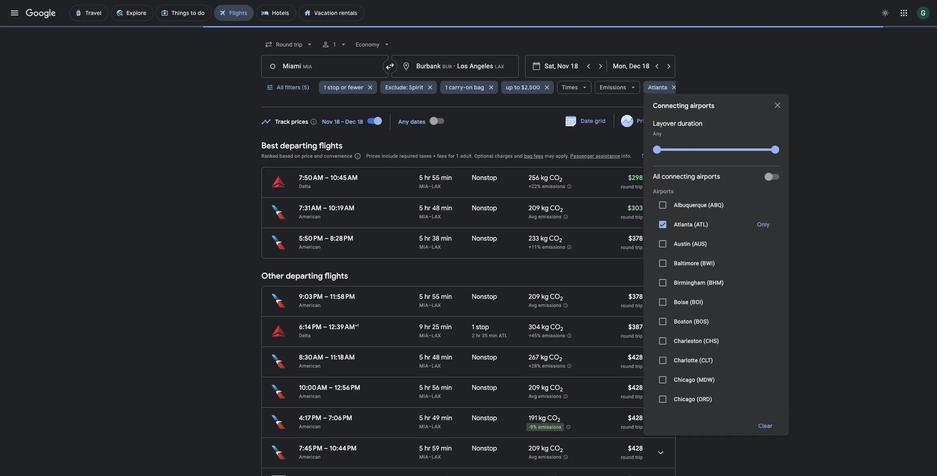 Task type: locate. For each thing, give the bounding box(es) containing it.
emissions button
[[595, 78, 640, 97]]

nonstop for 11:58 pm
[[472, 293, 497, 301]]

1 5 from the top
[[420, 174, 423, 182]]

1 vertical spatial +
[[355, 323, 357, 328]]

passenger assistance button
[[571, 153, 620, 159]]

6:14 pm
[[299, 323, 322, 332]]

on for carry-
[[466, 84, 473, 91]]

hr inside 9 hr 25 min mia – lax
[[425, 323, 431, 332]]

2 inside 1 stop 2 hr 35 min atl
[[472, 333, 475, 339]]

trip inside "$298 round trip"
[[636, 184, 643, 190]]

based
[[280, 153, 293, 159]]

48 for 10:19 am
[[432, 204, 440, 213]]

5 hr 49 min mia – lax
[[420, 415, 452, 430]]

– right the 7:45 pm
[[324, 445, 328, 453]]

learn more about tracked prices image
[[310, 118, 317, 125]]

428 us dollars text field for 209
[[628, 445, 643, 453]]

0 vertical spatial 5 hr 48 min mia – lax
[[420, 204, 452, 220]]

5 for 11:18 am
[[420, 354, 423, 362]]

co up +28% emissions
[[549, 354, 560, 362]]

1 vertical spatial $378 round trip
[[621, 293, 643, 309]]

None text field
[[392, 55, 519, 78]]

1 avg from the top
[[529, 214, 537, 220]]

0 vertical spatial +
[[433, 153, 436, 159]]

2 up -9% emissions
[[558, 417, 561, 424]]

3 trip from the top
[[636, 245, 643, 251]]

2 for 12:56 pm
[[560, 387, 563, 394]]

5 inside 5 hr 49 min mia – lax
[[420, 415, 423, 423]]

Departure time: 10:00 AM. text field
[[299, 384, 327, 392]]

2 for 11:18 am
[[560, 356, 562, 363]]

other departing flights
[[262, 271, 348, 281]]

2 55 from the top
[[432, 293, 440, 301]]

emissions down 304 kg co 2
[[542, 333, 566, 339]]

– up 9 hr 25 min mia – lax in the bottom left of the page
[[429, 303, 432, 308]]

2 up +22% emissions
[[560, 177, 563, 183]]

stop
[[328, 84, 340, 91], [476, 323, 489, 332]]

– down the taxes
[[429, 184, 432, 189]]

exclude: spirit button
[[381, 78, 437, 97]]

kg down +22% emissions
[[542, 204, 549, 213]]

1 48 from the top
[[432, 204, 440, 213]]

american down 9:03 pm text field at bottom
[[299, 303, 321, 308]]

1 vertical spatial 55
[[432, 293, 440, 301]]

·
[[454, 62, 456, 70]]

1 inside popup button
[[324, 84, 326, 91]]

1 209 from the top
[[529, 204, 540, 213]]

2 inside 191 kg co 2
[[558, 417, 561, 424]]

loading results progress bar
[[0, 26, 938, 28]]

total duration 5 hr 55 min. element up the total duration 9 hr 25 min. element
[[420, 293, 472, 302]]

428 us dollars text field down '$387 round trip'
[[628, 354, 643, 362]]

(clt)
[[700, 357, 713, 364]]

1 horizontal spatial stop
[[476, 323, 489, 332]]

lax for 11:58 pm
[[432, 303, 441, 308]]

delta inside the 7:50 am – 10:45 am delta
[[299, 184, 311, 189]]

Arrival time: 8:28 PM. text field
[[330, 235, 353, 243]]

59
[[432, 445, 440, 453]]

209 kg co 2 down +28% emissions
[[529, 384, 563, 394]]

stop up 35
[[476, 323, 489, 332]]

up
[[506, 84, 513, 91]]

avg emissions
[[529, 214, 562, 220], [529, 303, 562, 309], [529, 394, 562, 400], [529, 455, 562, 460]]

2 for 10:19 am
[[560, 207, 563, 214]]

5 hr 55 min mia – lax down the taxes
[[420, 174, 452, 189]]

american inside 8:30 am – 11:18 am american
[[299, 364, 321, 369]]

1 carry-on bag button
[[441, 78, 498, 97]]

layover (1 of 1) is a 2 hr 35 min layover at hartsfield-jackson atlanta international airport in atlanta. element
[[472, 333, 525, 339]]

$298
[[629, 174, 643, 182]]

– right 8:30 am
[[325, 354, 329, 362]]

required
[[400, 153, 418, 159]]

5 down 9 hr 25 min mia – lax in the bottom left of the page
[[420, 354, 423, 362]]

1 for 1 carry-on bag
[[445, 84, 448, 91]]

6 trip from the top
[[636, 364, 643, 370]]

4 5 from the top
[[420, 293, 423, 301]]

2 up 304 kg co 2
[[560, 296, 563, 302]]

1 trip from the top
[[636, 184, 643, 190]]

trip down $387
[[636, 334, 643, 339]]

0 vertical spatial total duration 5 hr 59 min. element
[[420, 445, 472, 454]]

best departing flights
[[262, 141, 343, 151]]

3 209 kg co 2 from the top
[[529, 384, 563, 394]]

2 for 11:58 pm
[[560, 296, 563, 302]]

hr for 12:39 am
[[425, 323, 431, 332]]

0 vertical spatial delta
[[299, 184, 311, 189]]

1 $378 round trip from the top
[[621, 235, 643, 251]]

3 5 from the top
[[420, 235, 423, 243]]

emissions
[[542, 184, 566, 190], [539, 214, 562, 220], [542, 245, 566, 250], [539, 303, 562, 309], [542, 333, 566, 339], [542, 364, 566, 369], [539, 394, 562, 400], [539, 425, 562, 430], [539, 455, 562, 460]]

0 vertical spatial departing
[[280, 141, 317, 151]]

kg for 12:56 pm
[[542, 384, 549, 392]]

lax for 12:56 pm
[[432, 394, 441, 400]]

on for based
[[295, 153, 300, 159]]

departing for other
[[286, 271, 323, 281]]

american
[[299, 214, 321, 220], [299, 245, 321, 250], [299, 303, 321, 308], [299, 364, 321, 369], [299, 394, 321, 400], [299, 424, 321, 430], [299, 455, 321, 460]]

2 up +11% emissions
[[560, 237, 562, 244]]

nonstop flight. element for 10:45 am
[[472, 174, 497, 183]]

emissions for 8:28 pm
[[542, 245, 566, 250]]

1 vertical spatial airports
[[697, 173, 720, 181]]

0 vertical spatial 378 us dollars text field
[[629, 235, 643, 243]]

boston
[[674, 319, 693, 325]]

$428 round trip up 428 us dollars text field
[[621, 384, 643, 400]]

american inside 10:00 am – 12:56 pm american
[[299, 394, 321, 400]]

0 vertical spatial bag
[[474, 84, 484, 91]]

1 nonstop from the top
[[472, 174, 497, 182]]

8 lax from the top
[[432, 424, 441, 430]]

min right 25
[[441, 323, 452, 332]]

american for 10:00 am
[[299, 394, 321, 400]]

2 for 7:06 pm
[[558, 417, 561, 424]]

1 delta from the top
[[299, 184, 311, 189]]

atlanta (atl)
[[674, 221, 709, 228]]

mia for 10:44 pm
[[420, 455, 429, 460]]

5 for 11:58 pm
[[420, 293, 423, 301]]

min for 10:19 am
[[441, 204, 452, 213]]

hr inside 5 hr 59 min mia – lax
[[425, 445, 431, 453]]

kg inside 304 kg co 2
[[542, 323, 549, 332]]

mia up the 5 hr 56 min mia – lax
[[420, 364, 429, 369]]

total duration 5 hr 59 min. element down 5 hr 49 min mia – lax
[[420, 445, 472, 454]]

chicago for chicago (mdw)
[[674, 377, 696, 383]]

None field
[[262, 37, 317, 52], [353, 37, 394, 52], [262, 37, 317, 52], [353, 37, 394, 52]]

stop inside 1 stop 2 hr 35 min atl
[[476, 323, 489, 332]]

5 lax from the top
[[432, 333, 441, 339]]

5 left 56
[[420, 384, 423, 392]]

8 mia from the top
[[420, 424, 429, 430]]

avg emissions up 191 kg co 2
[[529, 394, 562, 400]]

nonstop flight. element
[[472, 174, 497, 183], [472, 204, 497, 214], [472, 235, 497, 244], [472, 293, 497, 302], [472, 354, 497, 363], [472, 384, 497, 393], [472, 415, 497, 424], [472, 445, 497, 454]]

main menu image
[[10, 8, 19, 18]]

layover
[[653, 120, 677, 128]]

birmingham (bhm)
[[674, 280, 724, 286]]

min inside 5 hr 49 min mia – lax
[[442, 415, 452, 423]]

0 vertical spatial total duration 5 hr 55 min. element
[[420, 174, 472, 183]]

kg inside 267 kg co 2
[[541, 354, 548, 362]]

3 $428 round trip from the top
[[621, 415, 643, 430]]

1 round from the top
[[621, 184, 634, 190]]

total duration 5 hr 48 min. element up 'total duration 5 hr 38 min.' 'element'
[[420, 204, 472, 214]]

other
[[262, 271, 284, 281]]

total duration 5 hr 59 min. element
[[420, 445, 472, 454], [420, 475, 472, 476]]

fees left may in the top right of the page
[[534, 153, 544, 159]]

avg emissions for 5 hr 59 min
[[529, 455, 562, 460]]

4 nonstop flight. element from the top
[[472, 293, 497, 302]]

1 horizontal spatial all
[[653, 173, 661, 181]]

1 vertical spatial $378
[[629, 293, 643, 301]]

3 mia from the top
[[420, 245, 429, 250]]

$378
[[629, 235, 643, 243], [629, 293, 643, 301]]

to
[[515, 84, 520, 91]]

7 5 from the top
[[420, 415, 423, 423]]

7 american from the top
[[299, 455, 321, 460]]

428 US dollars text field
[[628, 354, 643, 362], [628, 445, 643, 453]]

min inside the 5 hr 56 min mia – lax
[[441, 384, 452, 392]]

2 avg emissions from the top
[[529, 303, 562, 309]]

0 horizontal spatial stop
[[328, 84, 340, 91]]

2 inside '256 kg co 2'
[[560, 177, 563, 183]]

or
[[341, 84, 347, 91]]

1 5 hr 55 min mia – lax from the top
[[420, 174, 452, 189]]

3 nonstop flight. element from the top
[[472, 235, 497, 244]]

min up the total duration 9 hr 25 min. element
[[441, 293, 452, 301]]

2 for 10:45 am
[[560, 177, 563, 183]]

6 nonstop from the top
[[472, 384, 497, 392]]

only button
[[748, 215, 780, 234]]

– inside 5 hr 59 min mia – lax
[[429, 455, 432, 460]]

trip up 533 us dollars text box
[[636, 455, 643, 461]]

4 $428 from the top
[[628, 445, 643, 453]]

0 horizontal spatial and
[[314, 153, 323, 159]]

4 mia from the top
[[420, 303, 429, 308]]

emissions down 267 kg co 2
[[542, 364, 566, 369]]

kg for 11:58 pm
[[542, 293, 549, 301]]

3 avg from the top
[[529, 394, 537, 400]]

0 vertical spatial chicago
[[674, 377, 696, 383]]

1 total duration 5 hr 59 min. element from the top
[[420, 445, 472, 454]]

2 round from the top
[[621, 215, 634, 220]]

– up 5 hr 38 min mia – lax
[[429, 214, 432, 220]]

1 vertical spatial stop
[[476, 323, 489, 332]]

8 5 from the top
[[420, 445, 423, 453]]

leaves miami international airport at 6:14 pm on saturday, november 18 and arrives at los angeles international airport at 12:39 am on sunday, november 19. element
[[299, 323, 359, 332]]

1 vertical spatial atlanta
[[674, 221, 693, 228]]

1 horizontal spatial bag
[[524, 153, 533, 159]]

1 and from the left
[[314, 153, 323, 159]]

11:18 am
[[331, 354, 355, 362]]

mia down 9
[[420, 333, 429, 339]]

267 kg co 2
[[529, 354, 562, 363]]

1 horizontal spatial on
[[466, 84, 473, 91]]

None search field
[[262, 35, 789, 476]]

round up $428 text box
[[621, 364, 634, 370]]

4 american from the top
[[299, 364, 321, 369]]

4 209 kg co 2 from the top
[[529, 445, 563, 454]]

hr inside 5 hr 49 min mia – lax
[[425, 415, 431, 423]]

0 vertical spatial any
[[399, 118, 409, 125]]

5 trip from the top
[[636, 334, 643, 339]]

6 lax from the top
[[432, 364, 441, 369]]

hr right 9
[[425, 323, 431, 332]]

min down for
[[441, 174, 452, 182]]

209 down 9%
[[529, 445, 540, 453]]

atlanta up connecting at the right top
[[648, 84, 668, 91]]

nonstop for 7:06 pm
[[472, 415, 497, 423]]

stop inside popup button
[[328, 84, 340, 91]]

1 vertical spatial any
[[653, 131, 662, 137]]

hr up 9 hr 25 min mia – lax in the bottom left of the page
[[425, 293, 431, 301]]

hr left 35
[[476, 333, 481, 339]]

lax inside 5 hr 59 min mia – lax
[[432, 455, 441, 460]]

on inside popup button
[[466, 84, 473, 91]]

8 round from the top
[[621, 425, 634, 430]]

co inside 191 kg co 2
[[548, 415, 558, 423]]

2 mia from the top
[[420, 214, 429, 220]]

–
[[325, 174, 329, 182], [429, 184, 432, 189], [323, 204, 327, 213], [429, 214, 432, 220], [325, 235, 329, 243], [429, 245, 432, 250], [325, 293, 329, 301], [429, 303, 432, 308], [323, 323, 327, 332], [429, 333, 432, 339], [325, 354, 329, 362], [429, 364, 432, 369], [329, 384, 333, 392], [429, 394, 432, 400], [323, 415, 327, 423], [429, 424, 432, 430], [324, 445, 328, 453], [429, 455, 432, 460]]

5 hr 48 min mia – lax for 10:19 am
[[420, 204, 452, 220]]

american down departure time: 8:30 am. text field
[[299, 364, 321, 369]]

– down 'total duration 5 hr 38 min.' 'element'
[[429, 245, 432, 250]]

mia up 9
[[420, 303, 429, 308]]

2 378 us dollars text field from the top
[[629, 293, 643, 301]]

(mdw)
[[697, 377, 715, 383]]

+22%
[[529, 184, 541, 190]]

1 vertical spatial 5 hr 48 min mia – lax
[[420, 354, 452, 369]]

8:30 am – 11:18 am american
[[299, 354, 355, 369]]

2 $428 round trip from the top
[[621, 384, 643, 400]]

1 horizontal spatial atlanta
[[674, 221, 693, 228]]

chicago down 'charlotte'
[[674, 377, 696, 383]]

(chs)
[[704, 338, 719, 345]]

7:45 pm – 10:44 pm american
[[299, 445, 357, 460]]

None text field
[[262, 55, 389, 78]]

$428 round trip
[[621, 354, 643, 370], [621, 384, 643, 400], [621, 415, 643, 430], [621, 445, 643, 461]]

co inside 267 kg co 2
[[549, 354, 560, 362]]

5 hr 55 min mia – lax for 48
[[420, 174, 452, 189]]

378 us dollars text field down $303 round trip
[[629, 235, 643, 243]]

los
[[457, 62, 468, 70]]

american inside 4:17 pm – 7:06 pm american
[[299, 424, 321, 430]]

all inside button
[[277, 84, 284, 91]]

3 round from the top
[[621, 245, 634, 251]]

10:44 pm
[[330, 445, 357, 453]]

3 $428 from the top
[[628, 415, 643, 423]]

total duration 5 hr 55 min. element
[[420, 174, 472, 183], [420, 293, 472, 302]]

stop for 2
[[476, 323, 489, 332]]

1 vertical spatial on
[[295, 153, 300, 159]]

hr up 5 hr 38 min mia – lax
[[425, 204, 431, 213]]

chicago left (ord)
[[674, 396, 696, 403]]

1 vertical spatial total duration 5 hr 59 min. element
[[420, 475, 472, 476]]

flights up convenience
[[319, 141, 343, 151]]

5 for 10:44 pm
[[420, 445, 423, 453]]

$428 up 428 us dollars text field
[[628, 384, 643, 392]]

min inside 5 hr 59 min mia – lax
[[441, 445, 452, 453]]

kg for 10:19 am
[[542, 204, 549, 213]]

+22% emissions
[[529, 184, 566, 190]]

2 5 hr 55 min mia – lax from the top
[[420, 293, 452, 308]]

$378 round trip down $303 round trip
[[621, 235, 643, 251]]

– inside 5 hr 38 min mia – lax
[[429, 245, 432, 250]]

round for 10:45 am
[[621, 184, 634, 190]]

0 horizontal spatial bag
[[474, 84, 484, 91]]

emissions up 191 kg co 2
[[539, 394, 562, 400]]

date grid
[[581, 117, 606, 125]]

delta down 7:50 am
[[299, 184, 311, 189]]

4 avg from the top
[[529, 455, 537, 460]]

3 avg emissions from the top
[[529, 394, 562, 400]]

1 vertical spatial chicago
[[674, 396, 696, 403]]

avg emissions down -9% emissions
[[529, 455, 562, 460]]

2 lax from the top
[[432, 214, 441, 220]]

5
[[420, 174, 423, 182], [420, 204, 423, 213], [420, 235, 423, 243], [420, 293, 423, 301], [420, 354, 423, 362], [420, 384, 423, 392], [420, 415, 423, 423], [420, 445, 423, 453]]

co for 11:18 am
[[549, 354, 560, 362]]

$298 round trip
[[621, 174, 643, 190]]

leaves miami international airport at 9:03 pm on saturday, november 18 and arrives at los angeles international airport at 11:58 pm on saturday, november 18. element
[[299, 293, 355, 301]]

all
[[277, 84, 284, 91], [653, 173, 661, 181]]

1 vertical spatial all
[[653, 173, 661, 181]]

Return text field
[[613, 55, 651, 77]]

co inside 233 kg co 2
[[549, 235, 560, 243]]

0 vertical spatial 55
[[432, 174, 440, 182]]

Departure time: 7:50 AM. text field
[[299, 174, 323, 182]]

$387
[[629, 323, 643, 332]]

2 avg from the top
[[529, 303, 537, 309]]

1 $378 from the top
[[629, 235, 643, 243]]

2 inside 267 kg co 2
[[560, 356, 562, 363]]

2 $378 round trip from the top
[[621, 293, 643, 309]]

209 down +22%
[[529, 204, 540, 213]]

– inside 5:50 pm – 8:28 pm american
[[325, 235, 329, 243]]

378 US dollars text field
[[629, 235, 643, 243], [629, 293, 643, 301]]

– inside 7:45 pm – 10:44 pm american
[[324, 445, 328, 453]]

min right 35
[[489, 333, 498, 339]]

1 total duration 5 hr 48 min. element from the top
[[420, 204, 472, 214]]

$378 round trip up 387 us dollars text field
[[621, 293, 643, 309]]

5 inside 5 hr 59 min mia – lax
[[420, 445, 423, 453]]

min for 10:45 am
[[441, 174, 452, 182]]

1 vertical spatial total duration 5 hr 48 min. element
[[420, 354, 472, 363]]

avg emissions for 5 hr 48 min
[[529, 214, 562, 220]]

kg up +11% emissions
[[541, 235, 548, 243]]

4 avg emissions from the top
[[529, 455, 562, 460]]

hr left 38 at left
[[425, 235, 431, 243]]

$428 for 5 hr 48 min
[[628, 354, 643, 362]]

0 horizontal spatial on
[[295, 153, 300, 159]]

trip up $428 text box
[[636, 364, 643, 370]]

american inside 9:03 pm – 11:58 pm american
[[299, 303, 321, 308]]

1
[[333, 41, 337, 48], [324, 84, 326, 91], [445, 84, 448, 91], [456, 153, 459, 159], [357, 323, 359, 328], [472, 323, 475, 332]]

min right 59
[[441, 445, 452, 453]]

2 $428 from the top
[[628, 384, 643, 392]]

209 for 5 hr 55 min
[[529, 293, 540, 301]]

mia for 10:19 am
[[420, 214, 429, 220]]

on down · los angeles at top
[[466, 84, 473, 91]]

any left dates
[[399, 118, 409, 125]]

+45% emissions
[[529, 333, 566, 339]]

5 nonstop from the top
[[472, 354, 497, 362]]

5 hr 59 min mia – lax
[[420, 445, 452, 460]]

round inside $303 round trip
[[621, 215, 634, 220]]

1 $428 from the top
[[628, 354, 643, 362]]

9 round from the top
[[621, 455, 634, 461]]

adult.
[[460, 153, 473, 159]]

7:06 pm
[[329, 415, 352, 423]]

1 55 from the top
[[432, 174, 440, 182]]

boise
[[674, 299, 689, 306]]

lax for 10:19 am
[[432, 214, 441, 220]]

Departure time: 7:45 PM. text field
[[299, 445, 323, 453]]

6 round from the top
[[621, 364, 634, 370]]

convenience
[[324, 153, 353, 159]]

hr inside 5 hr 38 min mia – lax
[[425, 235, 431, 243]]

5 inside the 5 hr 56 min mia – lax
[[420, 384, 423, 392]]

hr down the taxes
[[425, 174, 431, 182]]

5 hr 55 min mia – lax
[[420, 174, 452, 189], [420, 293, 452, 308]]

1 vertical spatial 378 us dollars text field
[[629, 293, 643, 301]]

428 us dollars text field left the flight details. leaves miami international airport at 7:45 pm on saturday, november 18 and arrives at los angeles international airport at 10:44 pm on saturday, november 18. icon
[[628, 445, 643, 453]]

0 horizontal spatial +
[[355, 323, 357, 328]]

5 mia from the top
[[420, 333, 429, 339]]

$428 left the flight details. leaves miami international airport at 7:45 pm on saturday, november 18 and arrives at los angeles international airport at 10:44 pm on saturday, november 18. icon
[[628, 445, 643, 453]]

lax inside 5 hr 38 min mia – lax
[[432, 245, 441, 250]]

mia inside the 5 hr 56 min mia – lax
[[420, 394, 429, 400]]

(bos)
[[694, 319, 709, 325]]

5 inside 5 hr 38 min mia – lax
[[420, 235, 423, 243]]

303 US dollars text field
[[628, 204, 643, 213]]

avg down 9%
[[529, 455, 537, 460]]

main content
[[262, 111, 676, 476]]

$303
[[628, 204, 643, 213]]

co for 8:28 pm
[[549, 235, 560, 243]]

american for 8:30 am
[[299, 364, 321, 369]]

1 lax from the top
[[432, 184, 441, 189]]

leaves miami international airport at 10:00 am on saturday, november 18 and arrives at los angeles international airport at 12:56 pm on saturday, november 18. element
[[299, 384, 360, 392]]

– inside 10:00 am – 12:56 pm american
[[329, 384, 333, 392]]

7 trip from the top
[[636, 394, 643, 400]]

2 delta from the top
[[299, 333, 311, 339]]

may
[[545, 153, 555, 159]]

nonstop flight. element for 11:18 am
[[472, 354, 497, 363]]

charleston
[[674, 338, 702, 345]]

0 vertical spatial atlanta
[[648, 84, 668, 91]]

avg emissions up 233 kg co 2
[[529, 214, 562, 220]]

0 vertical spatial total duration 5 hr 48 min. element
[[420, 204, 472, 214]]

trip
[[636, 184, 643, 190], [636, 215, 643, 220], [636, 245, 643, 251], [636, 303, 643, 309], [636, 334, 643, 339], [636, 364, 643, 370], [636, 394, 643, 400], [636, 425, 643, 430], [636, 455, 643, 461]]

8 trip from the top
[[636, 425, 643, 430]]

duration
[[678, 120, 703, 128]]

209 kg co 2 down +22% emissions
[[529, 204, 563, 214]]

1 american from the top
[[299, 214, 321, 220]]

2 up +45% emissions at the right of page
[[561, 326, 564, 333]]

american inside 5:50 pm – 8:28 pm american
[[299, 245, 321, 250]]

kg up +22% emissions
[[541, 174, 548, 182]]

1 stop or fewer button
[[319, 78, 377, 97]]

Departure time: 9:03 PM. text field
[[299, 293, 323, 301]]

5 hr 55 min mia – lax up 25
[[420, 293, 452, 308]]

0 horizontal spatial any
[[399, 118, 409, 125]]

leaves miami international airport at 7:50 am on saturday, november 18 and arrives at los angeles international airport at 10:45 am on saturday, november 18. element
[[299, 174, 358, 182]]

Departure time: 4:17 PM. text field
[[299, 415, 322, 423]]

1 horizontal spatial any
[[653, 131, 662, 137]]

burbank
[[417, 62, 441, 70]]

1 428 us dollars text field from the top
[[628, 354, 643, 362]]

total duration 5 hr 48 min. element
[[420, 204, 472, 214], [420, 354, 472, 363]]

Arrival time: 12:39 AM on  Sunday, November 19. text field
[[329, 323, 359, 332]]

9:03 pm – 11:58 pm american
[[299, 293, 355, 308]]

1 horizontal spatial and
[[514, 153, 523, 159]]

baltimore (bwi)
[[674, 260, 715, 267]]

5 for 12:56 pm
[[420, 384, 423, 392]]

hr for 7:06 pm
[[425, 415, 431, 423]]

leaves miami international airport at 5:50 pm on saturday, november 18 and arrives at los angeles international airport at 8:28 pm on saturday, november 18. element
[[299, 235, 353, 243]]

emissions up 233 kg co 2
[[539, 214, 562, 220]]

co
[[550, 174, 560, 182], [550, 204, 560, 213], [549, 235, 560, 243], [550, 293, 560, 301], [551, 323, 561, 332], [549, 354, 560, 362], [550, 384, 560, 392], [548, 415, 558, 423], [550, 445, 560, 453]]

0 vertical spatial $378
[[629, 235, 643, 243]]

2 $378 from the top
[[629, 293, 643, 301]]

round up 387 us dollars text field
[[621, 303, 634, 309]]

0 vertical spatial on
[[466, 84, 473, 91]]

$428 for 5 hr 49 min
[[628, 415, 643, 423]]

emissions up 304 kg co 2
[[539, 303, 562, 309]]

mia down total duration 5 hr 56 min. "element"
[[420, 394, 429, 400]]

0 vertical spatial airports
[[691, 102, 715, 110]]

total duration 5 hr 59 min. element down 5 hr 59 min mia – lax
[[420, 475, 472, 476]]

0 vertical spatial 428 us dollars text field
[[628, 354, 643, 362]]

1 inside 1 stop 2 hr 35 min atl
[[472, 323, 475, 332]]

price graph
[[637, 117, 668, 125]]

2 total duration 5 hr 59 min. element from the top
[[420, 475, 472, 476]]

1 vertical spatial 48
[[432, 354, 440, 362]]

lax inside 5 hr 49 min mia – lax
[[432, 424, 441, 430]]

assistance
[[596, 153, 620, 159]]

209 kg co 2 for 5 hr 55 min
[[529, 293, 563, 302]]

avg for 5 hr 59 min
[[529, 455, 537, 460]]

co inside 304 kg co 2
[[551, 323, 561, 332]]

mia inside 5 hr 59 min mia – lax
[[420, 455, 429, 460]]

4 trip from the top
[[636, 303, 643, 309]]

55
[[432, 174, 440, 182], [432, 293, 440, 301]]

kg inside 191 kg co 2
[[539, 415, 546, 423]]

3 209 from the top
[[529, 384, 540, 392]]

5 round from the top
[[621, 334, 634, 339]]

2 inside 233 kg co 2
[[560, 237, 562, 244]]

2 up +28% emissions
[[560, 356, 562, 363]]

298 US dollars text field
[[629, 174, 643, 182]]

trip for 11:58 pm
[[636, 303, 643, 309]]

none search field containing connecting airports
[[262, 35, 789, 476]]

0 vertical spatial flights
[[319, 141, 343, 151]]

48 for 11:18 am
[[432, 354, 440, 362]]

nonstop for 11:18 am
[[472, 354, 497, 362]]

387 US dollars text field
[[629, 323, 643, 332]]

0 horizontal spatial fees
[[437, 153, 447, 159]]

mia down 'total duration 5 hr 38 min.' 'element'
[[420, 245, 429, 250]]

co up -9% emissions
[[548, 415, 558, 423]]

mia down 5 hr 49 min mia – lax
[[420, 455, 429, 460]]

2 209 from the top
[[529, 293, 540, 301]]

6 nonstop flight. element from the top
[[472, 384, 497, 393]]

kg inside '256 kg co 2'
[[541, 174, 548, 182]]

2 total duration 5 hr 55 min. element from the top
[[420, 293, 472, 302]]

kg up +28% emissions
[[541, 354, 548, 362]]

6 american from the top
[[299, 424, 321, 430]]

clear
[[759, 423, 773, 430]]

4 nonstop from the top
[[472, 293, 497, 301]]

$428 round trip down $428 text box
[[621, 415, 643, 430]]

lax inside the 5 hr 56 min mia – lax
[[432, 394, 441, 400]]

any inside layover duration any
[[653, 131, 662, 137]]

track prices
[[275, 118, 308, 125]]

co inside '256 kg co 2'
[[550, 174, 560, 182]]

prices
[[291, 118, 308, 125]]

2 chicago from the top
[[674, 396, 696, 403]]

1 vertical spatial 5 hr 55 min mia – lax
[[420, 293, 452, 308]]

9 trip from the top
[[636, 455, 643, 461]]

2 fees from the left
[[534, 153, 544, 159]]

avg up 191
[[529, 394, 537, 400]]

2 down +22% emissions
[[560, 207, 563, 214]]

$428 for 5 hr 56 min
[[628, 384, 643, 392]]

Arrival time: 7:06 PM. text field
[[329, 415, 352, 423]]

mia inside 5 hr 38 min mia – lax
[[420, 245, 429, 250]]

0 vertical spatial 48
[[432, 204, 440, 213]]

2 nonstop from the top
[[472, 204, 497, 213]]

378 us dollars text field for 209
[[629, 293, 643, 301]]

1 vertical spatial flights
[[325, 271, 348, 281]]

all up "airports"
[[653, 173, 661, 181]]

4 round from the top
[[621, 303, 634, 309]]

$428 down '$387 round trip'
[[628, 354, 643, 362]]

· los angeles
[[452, 62, 494, 70]]

1 vertical spatial 428 us dollars text field
[[628, 445, 643, 453]]

round for 8:28 pm
[[621, 245, 634, 251]]

$378 round trip for 233
[[621, 235, 643, 251]]

38
[[432, 235, 440, 243]]

taxes
[[420, 153, 432, 159]]

1 stop flight. element
[[472, 323, 489, 333]]

+28% emissions
[[529, 364, 566, 369]]

0 horizontal spatial atlanta
[[648, 84, 668, 91]]

trip down $303
[[636, 215, 643, 220]]

round down $303 round trip
[[621, 245, 634, 251]]

total duration 5 hr 49 min. element
[[420, 415, 472, 424]]

9 lax from the top
[[432, 455, 441, 460]]

$428 round trip up 533 us dollars text box
[[621, 445, 643, 461]]

1 horizontal spatial +
[[433, 153, 436, 159]]

nonstop for 10:19 am
[[472, 204, 497, 213]]

– down the total duration 9 hr 25 min. element
[[429, 333, 432, 339]]

american inside 7:31 am – 10:19 am american
[[299, 214, 321, 220]]

total duration 5 hr 55 min. element for 48
[[420, 174, 472, 183]]

428 US dollars text field
[[628, 384, 643, 392]]

and right charges
[[514, 153, 523, 159]]

chicago (mdw)
[[674, 377, 715, 383]]

0 vertical spatial all
[[277, 84, 284, 91]]

0 vertical spatial $378 round trip
[[621, 235, 643, 251]]

1 vertical spatial bag
[[524, 153, 533, 159]]

american inside 7:45 pm – 10:44 pm american
[[299, 455, 321, 460]]

0 vertical spatial stop
[[328, 84, 340, 91]]

nonstop flight. element for 7:06 pm
[[472, 415, 497, 424]]

round for 12:56 pm
[[621, 394, 634, 400]]

4 lax from the top
[[432, 303, 441, 308]]

trip inside '$387 round trip'
[[636, 334, 643, 339]]

1 vertical spatial departing
[[286, 271, 323, 281]]

2 5 hr 48 min mia – lax from the top
[[420, 354, 452, 369]]

any dates
[[399, 118, 426, 125]]

hr inside the 5 hr 56 min mia – lax
[[425, 384, 431, 392]]

– right departure time: 7:31 am. text field
[[323, 204, 327, 213]]

4 $428 round trip from the top
[[621, 445, 643, 461]]

7 nonstop from the top
[[472, 415, 497, 423]]

3 nonstop from the top
[[472, 235, 497, 243]]

2 and from the left
[[514, 153, 523, 159]]

avg emissions for 5 hr 55 min
[[529, 303, 562, 309]]

0 vertical spatial 5 hr 55 min mia – lax
[[420, 174, 452, 189]]

1 vertical spatial total duration 5 hr 55 min. element
[[420, 293, 472, 302]]

1 nonstop flight. element from the top
[[472, 174, 497, 183]]

atlanta inside popup button
[[648, 84, 668, 91]]

emissions for 10:19 am
[[539, 214, 562, 220]]

5 down the taxes
[[420, 174, 423, 182]]

kg inside 233 kg co 2
[[541, 235, 548, 243]]

209 kg co 2 down -9% emissions
[[529, 445, 563, 454]]

airports up duration
[[691, 102, 715, 110]]

mia inside 5 hr 49 min mia – lax
[[420, 424, 429, 430]]

trip inside $303 round trip
[[636, 215, 643, 220]]

1 horizontal spatial fees
[[534, 153, 544, 159]]

6 5 from the top
[[420, 384, 423, 392]]

2 down +28% emissions
[[560, 387, 563, 394]]

2 total duration 5 hr 48 min. element from the top
[[420, 354, 472, 363]]

(bhm)
[[707, 280, 724, 286]]

on inside main content
[[295, 153, 300, 159]]

0 horizontal spatial all
[[277, 84, 284, 91]]

american down 'departure time: 5:50 pm.' text box
[[299, 245, 321, 250]]

round inside "$298 round trip"
[[621, 184, 634, 190]]

min right 38 at left
[[441, 235, 452, 243]]

8 nonstop from the top
[[472, 445, 497, 453]]

2 down 1 stop flight. element
[[472, 333, 475, 339]]

1 avg emissions from the top
[[529, 214, 562, 220]]

round for 11:18 am
[[621, 364, 634, 370]]

1 mia from the top
[[420, 184, 429, 189]]

Departure time: 8:30 AM. text field
[[299, 354, 323, 362]]

and
[[314, 153, 323, 159], [514, 153, 523, 159]]

8 nonstop flight. element from the top
[[472, 445, 497, 454]]

3 lax from the top
[[432, 245, 441, 250]]

1 5 hr 48 min mia – lax from the top
[[420, 204, 452, 220]]

kg up -9% emissions
[[539, 415, 546, 423]]

on
[[466, 84, 473, 91], [295, 153, 300, 159]]

min inside 5 hr 38 min mia – lax
[[441, 235, 452, 243]]

lax for 10:44 pm
[[432, 455, 441, 460]]

bag inside popup button
[[474, 84, 484, 91]]

1 vertical spatial delta
[[299, 333, 311, 339]]

5 5 from the top
[[420, 354, 423, 362]]

1 209 kg co 2 from the top
[[529, 204, 563, 214]]



Task type: vqa. For each thing, say whether or not it's contained in the screenshot.
12:39 Am
yes



Task type: describe. For each thing, give the bounding box(es) containing it.
times
[[562, 84, 578, 91]]

– inside 7:31 am – 10:19 am american
[[323, 204, 327, 213]]

4:17 pm – 7:06 pm american
[[299, 415, 352, 430]]

track
[[275, 118, 290, 125]]

7:50 am
[[299, 174, 323, 182]]

nonstop for 8:28 pm
[[472, 235, 497, 243]]

atlanta for atlanta (atl)
[[674, 221, 693, 228]]

nonstop for 12:56 pm
[[472, 384, 497, 392]]

56
[[432, 384, 440, 392]]

7:31 am – 10:19 am american
[[299, 204, 355, 220]]

albuquerque (abq)
[[674, 202, 724, 208]]

533 US dollars text field
[[629, 475, 643, 476]]

lax for 7:06 pm
[[432, 424, 441, 430]]

5 hr 55 min mia – lax for 25
[[420, 293, 452, 308]]

total duration 5 hr 59 min. element containing 5 hr 59 min
[[420, 445, 472, 454]]

american for 9:03 pm
[[299, 303, 321, 308]]

angeles
[[470, 62, 494, 70]]

trip for 8:28 pm
[[636, 245, 643, 251]]

min for 12:56 pm
[[441, 384, 452, 392]]

+11%
[[529, 245, 541, 250]]

departing for best
[[280, 141, 317, 151]]

5 hr 48 min mia – lax for 11:18 am
[[420, 354, 452, 369]]

Departure time: 6:14 PM. text field
[[299, 323, 322, 332]]

209 for 5 hr 48 min
[[529, 204, 540, 213]]

charleston (chs)
[[674, 338, 719, 345]]

1 button
[[319, 35, 351, 54]]

1 for 1
[[333, 41, 337, 48]]

hr for 10:19 am
[[425, 204, 431, 213]]

total duration 9 hr 25 min. element
[[420, 323, 472, 333]]

191
[[529, 415, 538, 423]]

total duration 5 hr 56 min. element
[[420, 384, 472, 393]]

-9% emissions
[[529, 425, 562, 430]]

7:45 pm
[[299, 445, 323, 453]]

total duration 5 hr 48 min. element for 209
[[420, 204, 472, 214]]

leaves miami international airport at 7:45 pm on saturday, november 18 and arrives at los angeles international airport at 10:44 pm on saturday, november 18. element
[[299, 445, 357, 453]]

american for 7:31 am
[[299, 214, 321, 220]]

trip for 11:18 am
[[636, 364, 643, 370]]

emissions for 11:18 am
[[542, 364, 566, 369]]

bag inside main content
[[524, 153, 533, 159]]

main content containing best departing flights
[[262, 111, 676, 476]]

– inside 5 hr 49 min mia – lax
[[429, 424, 432, 430]]

optional
[[475, 153, 494, 159]]

kg for 8:28 pm
[[541, 235, 548, 243]]

nonstop flight. element for 8:28 pm
[[472, 235, 497, 244]]

trip for 10:45 am
[[636, 184, 643, 190]]

nonstop flight. element for 10:44 pm
[[472, 445, 497, 454]]

co for 11:58 pm
[[550, 293, 560, 301]]

boston (bos)
[[674, 319, 709, 325]]

$378 round trip for 209
[[621, 293, 643, 309]]

8:30 am
[[299, 354, 323, 362]]

graph
[[652, 117, 668, 125]]

12:39 am
[[329, 323, 355, 332]]

trip for 10:44 pm
[[636, 455, 643, 461]]

clear button
[[749, 417, 783, 436]]

hr for 11:18 am
[[425, 354, 431, 362]]

close dialog image
[[773, 100, 783, 110]]

trip for 7:06 pm
[[636, 425, 643, 430]]

sort
[[642, 152, 654, 159]]

min inside 1 stop 2 hr 35 min atl
[[489, 333, 498, 339]]

– inside 4:17 pm – 7:06 pm american
[[323, 415, 327, 423]]

Departure text field
[[545, 55, 582, 77]]

nonstop flight. element for 11:58 pm
[[472, 293, 497, 302]]

price
[[302, 153, 313, 159]]

price graph button
[[616, 114, 674, 128]]

boise (boi)
[[674, 299, 704, 306]]

9
[[420, 323, 423, 332]]

co for 10:19 am
[[550, 204, 560, 213]]

bag fees button
[[524, 153, 544, 159]]

(abq)
[[709, 202, 724, 208]]

5 for 10:45 am
[[420, 174, 423, 182]]

mia for 7:06 pm
[[420, 424, 429, 430]]

$428 for 5 hr 59 min
[[628, 445, 643, 453]]

1 fees from the left
[[437, 153, 447, 159]]

total duration 5 hr 38 min. element
[[420, 235, 472, 244]]

leaves miami international airport at 7:31 am on saturday, november 18 and arrives at los angeles international airport at 10:19 am on saturday, november 18. element
[[299, 204, 355, 213]]

birmingham
[[674, 280, 706, 286]]

10:45 am
[[331, 174, 358, 182]]

Departure time: 7:31 AM. text field
[[299, 204, 322, 213]]

all filters (5)
[[277, 84, 309, 91]]

$2,500
[[522, 84, 540, 91]]

all for all filters (5)
[[277, 84, 284, 91]]

$428 round trip for 5 hr 48 min
[[621, 354, 643, 370]]

mia for 11:18 am
[[420, 364, 429, 369]]

$428 round trip for 5 hr 56 min
[[621, 384, 643, 400]]

co for 10:44 pm
[[550, 445, 560, 453]]

1 inside the 6:14 pm – 12:39 am + 1
[[357, 323, 359, 328]]

all for all connecting airports
[[653, 173, 661, 181]]

min for 8:28 pm
[[441, 235, 452, 243]]

8:28 pm
[[330, 235, 353, 243]]

kg for 10:45 am
[[541, 174, 548, 182]]

428 us dollars text field for 267
[[628, 354, 643, 362]]

$378 for 233
[[629, 235, 643, 243]]

– inside the 6:14 pm – 12:39 am + 1
[[323, 323, 327, 332]]

– up the 5 hr 56 min mia – lax
[[429, 364, 432, 369]]

exclude: spirit
[[386, 84, 424, 91]]

55 for 25
[[432, 293, 440, 301]]

$387 round trip
[[621, 323, 643, 339]]

leaves miami international airport at 4:17 pm on saturday, november 18 and arrives at los angeles international airport at 7:06 pm on saturday, november 18. element
[[299, 415, 352, 423]]

hr for 12:56 pm
[[425, 384, 431, 392]]

– inside the 5 hr 56 min mia – lax
[[429, 394, 432, 400]]

by:
[[655, 152, 663, 159]]

– inside 9:03 pm – 11:58 pm american
[[325, 293, 329, 301]]

hr for 10:44 pm
[[425, 445, 431, 453]]

1 carry-on bag
[[445, 84, 484, 91]]

(boi)
[[690, 299, 704, 306]]

nonstop for 10:45 am
[[472, 174, 497, 182]]

round for 7:06 pm
[[621, 425, 634, 430]]

-
[[529, 425, 531, 430]]

hr inside 1 stop 2 hr 35 min atl
[[476, 333, 481, 339]]

– inside 8:30 am – 11:18 am american
[[325, 354, 329, 362]]

austin
[[674, 241, 691, 247]]

2 for 10:44 pm
[[560, 447, 563, 454]]

mia for 8:28 pm
[[420, 245, 429, 250]]

5 for 8:28 pm
[[420, 235, 423, 243]]

round for 11:58 pm
[[621, 303, 634, 309]]

any inside find the best price region
[[399, 118, 409, 125]]

include
[[382, 153, 398, 159]]

– inside the 7:50 am – 10:45 am delta
[[325, 174, 329, 182]]

kg for 10:44 pm
[[542, 445, 549, 453]]

change appearance image
[[876, 3, 895, 23]]

american for 5:50 pm
[[299, 245, 321, 250]]

all filters (5) button
[[262, 78, 316, 97]]

emissions for 11:58 pm
[[539, 303, 562, 309]]

2 inside 304 kg co 2
[[561, 326, 564, 333]]

co for 7:06 pm
[[548, 415, 558, 423]]

$428 round trip for 5 hr 49 min
[[621, 415, 643, 430]]

airports
[[653, 188, 674, 195]]

Arrival time: 11:58 PM. text field
[[330, 293, 355, 301]]

hr for 8:28 pm
[[425, 235, 431, 243]]

avg emissions for 5 hr 56 min
[[529, 394, 562, 400]]

flights for best departing flights
[[319, 141, 343, 151]]

209 kg co 2 for 5 hr 59 min
[[529, 445, 563, 454]]

+ inside the 6:14 pm – 12:39 am + 1
[[355, 323, 357, 328]]

Arrival time: 11:18 AM. text field
[[331, 354, 355, 362]]

kg for 7:06 pm
[[539, 415, 546, 423]]

$428 round trip for 5 hr 59 min
[[621, 445, 643, 461]]

stop for or
[[328, 84, 340, 91]]

emissions down 191 kg co 2
[[539, 425, 562, 430]]

35
[[482, 333, 488, 339]]

10:00 am – 12:56 pm american
[[299, 384, 360, 400]]

nov
[[322, 118, 333, 125]]

flight details. leaves miami international airport at 7:45 pm on saturday, november 18 and arrives at los angeles international airport at 10:44 pm on saturday, november 18. image
[[651, 443, 671, 463]]

flights for other departing flights
[[325, 271, 348, 281]]

49
[[432, 415, 440, 423]]

Arrival time: 10:45 AM. text field
[[331, 174, 358, 182]]

carry-
[[449, 84, 466, 91]]

emissions for 12:56 pm
[[539, 394, 562, 400]]

atlanta for atlanta
[[648, 84, 668, 91]]

209 for 5 hr 59 min
[[529, 445, 540, 453]]

nonstop flight. element for 12:56 pm
[[472, 384, 497, 393]]

(5)
[[302, 84, 309, 91]]

learn more about ranking image
[[354, 153, 361, 160]]

(atl)
[[694, 221, 709, 228]]

american for 4:17 pm
[[299, 424, 321, 430]]

times button
[[557, 78, 592, 97]]

209 for 5 hr 56 min
[[529, 384, 540, 392]]

date
[[581, 117, 594, 125]]

min for 10:44 pm
[[441, 445, 452, 453]]

min inside 9 hr 25 min mia – lax
[[441, 323, 452, 332]]

min for 7:06 pm
[[442, 415, 452, 423]]

Arrival time: 10:19 AM. text field
[[329, 204, 355, 213]]

– inside 9 hr 25 min mia – lax
[[429, 333, 432, 339]]

Arrival time: 10:44 PM. text field
[[330, 445, 357, 453]]

leaves miami international airport at 8:30 am on saturday, november 18 and arrives at los angeles international airport at 11:18 am on saturday, november 18. element
[[299, 354, 355, 362]]

378 us dollars text field for 233
[[629, 235, 643, 243]]

ranked
[[262, 153, 278, 159]]

4:17 pm
[[299, 415, 322, 423]]

5 hr 56 min mia – lax
[[420, 384, 452, 400]]

10:19 am
[[329, 204, 355, 213]]

trip for 12:56 pm
[[636, 394, 643, 400]]

total duration 5 hr 48 min. element for 267
[[420, 354, 472, 363]]

+28%
[[529, 364, 541, 369]]

ranked based on price and convenience
[[262, 153, 353, 159]]

apply.
[[556, 153, 569, 159]]

round inside '$387 round trip'
[[621, 334, 634, 339]]

5 hr 38 min mia – lax
[[420, 235, 452, 250]]

find the best price region
[[262, 111, 676, 135]]

5 for 10:19 am
[[420, 204, 423, 213]]

Arrival time: 12:56 PM. text field
[[335, 384, 360, 392]]

12:56 pm
[[335, 384, 360, 392]]

lax inside 9 hr 25 min mia – lax
[[432, 333, 441, 339]]

date grid button
[[560, 114, 612, 128]]

(bwi)
[[701, 260, 715, 267]]

$378 for 209
[[629, 293, 643, 301]]

Departure time: 5:50 PM. text field
[[299, 235, 323, 243]]

sort by: button
[[639, 146, 676, 166]]

55 for 48
[[432, 174, 440, 182]]

hr for 10:45 am
[[425, 174, 431, 182]]

best
[[262, 141, 278, 151]]

charges
[[495, 153, 513, 159]]

swap origin and destination. image
[[385, 62, 395, 71]]

austin (aus)
[[674, 241, 707, 247]]

+45%
[[529, 333, 541, 339]]

mia inside 9 hr 25 min mia – lax
[[420, 333, 429, 339]]

atl
[[499, 333, 508, 339]]

9%
[[531, 425, 537, 430]]

209 kg co 2 for 5 hr 56 min
[[529, 384, 563, 394]]

all connecting airports
[[653, 173, 720, 181]]

428 US dollars text field
[[628, 415, 643, 423]]



